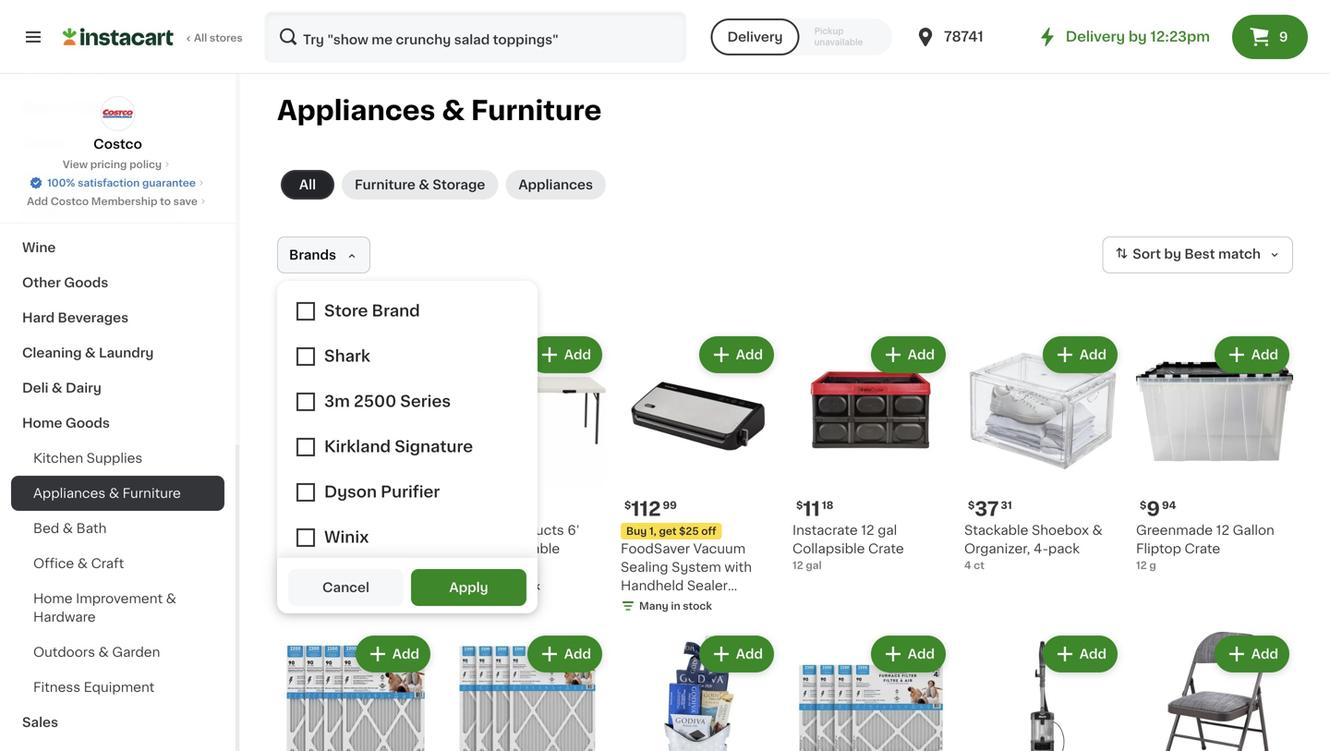 Task type: locate. For each thing, give the bounding box(es) containing it.
beer
[[22, 101, 54, 114]]

costco up view pricing policy link
[[94, 138, 142, 151]]

brands
[[289, 249, 336, 262]]

1 horizontal spatial gal
[[806, 561, 822, 571]]

$72.99 element
[[449, 497, 606, 521]]

4
[[965, 561, 972, 571]]

satisfaction
[[78, 178, 140, 188]]

27
[[334, 543, 350, 556], [334, 579, 346, 589]]

0 horizontal spatial 9
[[1147, 500, 1161, 519]]

1 vertical spatial with
[[725, 561, 752, 574]]

all
[[194, 33, 207, 43], [299, 178, 316, 191]]

2 horizontal spatial many
[[640, 601, 669, 611]]

1 vertical spatial goods
[[64, 276, 108, 289]]

greenmade for lid,
[[277, 524, 354, 537]]

kitchen supplies
[[33, 452, 143, 465]]

0 vertical spatial furniture
[[471, 98, 602, 124]]

0 horizontal spatial many
[[296, 598, 325, 608]]

0 horizontal spatial gal
[[348, 579, 364, 589]]

lid,
[[308, 543, 331, 556]]

appliances & furniture up furniture & storage link
[[277, 98, 602, 124]]

$ left 31
[[969, 501, 975, 511]]

kitchen
[[33, 452, 83, 465]]

goods inside other goods link
[[64, 276, 108, 289]]

brands button
[[277, 237, 371, 274]]

1 vertical spatial storage
[[357, 524, 408, 537]]

instacrate 12 gal collapsible crate 12 gal
[[793, 524, 905, 571]]

1 vertical spatial home
[[33, 592, 73, 605]]

and
[[316, 561, 341, 574]]

many down handheld
[[640, 601, 669, 611]]

storage inside greenmade storage bin with lid, 27 gallon, black and yellow box, pack, 27 gal
[[357, 524, 408, 537]]

2 vertical spatial appliances
[[33, 487, 106, 500]]

None search field
[[264, 11, 687, 63]]

cleaning
[[22, 347, 82, 360]]

hard
[[22, 311, 55, 324]]

appliances & furniture down the 'supplies'
[[33, 487, 181, 500]]

1 11 from the left
[[288, 500, 305, 519]]

home for home goods
[[22, 417, 62, 430]]

0 vertical spatial appliances
[[277, 98, 436, 124]]

18 inside 11 18
[[307, 501, 318, 511]]

lifetime products 6' fold in half table
[[449, 524, 580, 556]]

gallon,
[[353, 543, 398, 556]]

by right sort on the top
[[1165, 248, 1182, 261]]

1 horizontal spatial 11
[[804, 500, 821, 519]]

greenmade up lid,
[[277, 524, 354, 537]]

0 horizontal spatial 11
[[288, 500, 305, 519]]

1 vertical spatial all
[[299, 178, 316, 191]]

1 horizontal spatial furniture
[[355, 178, 416, 191]]

1 horizontal spatial costco
[[94, 138, 142, 151]]

1 horizontal spatial in
[[499, 581, 509, 592]]

product group containing 9
[[1137, 333, 1294, 573]]

2 horizontal spatial appliances
[[519, 178, 593, 191]]

policy
[[129, 159, 162, 170]]

2 18 from the left
[[823, 501, 834, 511]]

sort by
[[1133, 248, 1182, 261]]

home improvement & hardware
[[33, 592, 176, 624]]

many in stock down (47)
[[468, 581, 541, 592]]

crate right collapsible
[[869, 543, 905, 556]]

stock down (47)
[[511, 581, 541, 592]]

2 horizontal spatial many in stock
[[640, 601, 713, 611]]

stores
[[210, 33, 243, 43]]

1 vertical spatial appliances & furniture
[[33, 487, 181, 500]]

1 crate from the left
[[869, 543, 905, 556]]

dairy
[[66, 382, 102, 395]]

$ inside '$ 9 94'
[[1141, 501, 1147, 511]]

0 horizontal spatial delivery
[[728, 31, 783, 43]]

in down cancel at left
[[328, 598, 337, 608]]

all up the brands
[[299, 178, 316, 191]]

0 horizontal spatial appliances
[[33, 487, 106, 500]]

1 $ from the left
[[625, 501, 632, 511]]

all stores link
[[63, 11, 244, 63]]

$ up buy
[[625, 501, 632, 511]]

goods down view
[[64, 171, 109, 184]]

by inside field
[[1165, 248, 1182, 261]]

$ inside $ 112 99
[[625, 501, 632, 511]]

by
[[1129, 30, 1148, 43], [1165, 248, 1182, 261]]

with inside greenmade storage bin with lid, 27 gallon, black and yellow box, pack, 27 gal
[[277, 543, 305, 556]]

bed & bath link
[[11, 511, 225, 546]]

home inside "home goods" link
[[22, 417, 62, 430]]

appliances
[[277, 98, 436, 124], [519, 178, 593, 191], [33, 487, 106, 500]]

0 horizontal spatial many in stock
[[296, 598, 369, 608]]

greenmade inside greenmade storage bin with lid, 27 gallon, black and yellow box, pack, 27 gal
[[277, 524, 354, 537]]

gal right instacrate
[[878, 524, 898, 537]]

with down vacuum
[[725, 561, 752, 574]]

2 greenmade from the left
[[1137, 524, 1214, 537]]

all stores
[[194, 33, 243, 43]]

bin
[[412, 524, 433, 537]]

37
[[975, 500, 1000, 519]]

$ 11 18
[[797, 500, 834, 519]]

12 right instacrate
[[862, 524, 875, 537]]

0 horizontal spatial 18
[[307, 501, 318, 511]]

1 horizontal spatial crate
[[1185, 543, 1221, 556]]

12
[[862, 524, 875, 537], [1217, 524, 1230, 537], [793, 561, 804, 571], [1137, 561, 1148, 571]]

$ inside $ 37 31
[[969, 501, 975, 511]]

many
[[468, 581, 497, 592], [296, 598, 325, 608], [640, 601, 669, 611]]

many in stock down cancel at left
[[296, 598, 369, 608]]

yellow
[[344, 561, 385, 574]]

0 vertical spatial all
[[194, 33, 207, 43]]

home goods link
[[11, 406, 225, 441]]

home for home improvement & hardware
[[33, 592, 73, 605]]

$ up instacrate
[[797, 501, 804, 511]]

0 horizontal spatial furniture
[[123, 487, 181, 500]]

2 vertical spatial gal
[[348, 579, 364, 589]]

0 horizontal spatial by
[[1129, 30, 1148, 43]]

fitness
[[33, 681, 81, 694]]

goods inside paper goods link
[[64, 171, 109, 184]]

0 horizontal spatial all
[[194, 33, 207, 43]]

half
[[496, 543, 522, 556]]

with up black
[[277, 543, 305, 556]]

storage
[[433, 178, 486, 191], [357, 524, 408, 537]]

1 horizontal spatial with
[[725, 561, 752, 574]]

$ for 9
[[1141, 501, 1147, 511]]

home up hardware
[[33, 592, 73, 605]]

wine
[[22, 241, 56, 254]]

product group containing 37
[[965, 333, 1122, 573]]

0 horizontal spatial crate
[[869, 543, 905, 556]]

0 vertical spatial 9
[[1280, 31, 1289, 43]]

goods up kitchen supplies
[[66, 417, 110, 430]]

product group
[[277, 333, 434, 614], [449, 333, 606, 598], [621, 333, 778, 617], [793, 333, 950, 573], [965, 333, 1122, 573], [1137, 333, 1294, 573], [277, 632, 434, 751], [449, 632, 606, 751], [621, 632, 778, 751], [793, 632, 950, 751], [965, 632, 1122, 751], [1137, 632, 1294, 751]]

furniture down kitchen supplies link at the left of page
[[123, 487, 181, 500]]

1 horizontal spatial greenmade
[[1137, 524, 1214, 537]]

home inside home improvement & hardware
[[33, 592, 73, 605]]

many in stock down handheld
[[640, 601, 713, 611]]

crate inside the greenmade 12 gallon fliptop crate 12 g
[[1185, 543, 1221, 556]]

1 greenmade from the left
[[277, 524, 354, 537]]

Search field
[[266, 13, 685, 61]]

costco logo image
[[100, 96, 135, 131]]

2 vertical spatial furniture
[[123, 487, 181, 500]]

stock down cancel at left
[[339, 598, 369, 608]]

all left stores
[[194, 33, 207, 43]]

0 horizontal spatial in
[[328, 598, 337, 608]]

buy
[[627, 526, 647, 537]]

sealer
[[688, 580, 728, 592]]

0 horizontal spatial stock
[[339, 598, 369, 608]]

instacrate
[[793, 524, 858, 537]]

2 vertical spatial goods
[[66, 417, 110, 430]]

bed & bath
[[33, 522, 107, 535]]

94
[[1163, 501, 1177, 511]]

delivery button
[[711, 18, 800, 55]]

get
[[659, 526, 677, 537]]

1 horizontal spatial storage
[[433, 178, 486, 191]]

office & craft link
[[11, 546, 225, 581]]

1 vertical spatial by
[[1165, 248, 1182, 261]]

in down handheld
[[671, 601, 681, 611]]

greenmade up fliptop on the bottom
[[1137, 524, 1214, 537]]

delivery inside button
[[728, 31, 783, 43]]

all for all
[[299, 178, 316, 191]]

$ for 112
[[625, 501, 632, 511]]

greenmade inside the greenmade 12 gallon fliptop crate 12 g
[[1137, 524, 1214, 537]]

1 horizontal spatial stock
[[511, 581, 541, 592]]

100%
[[47, 178, 75, 188]]

goods for home goods
[[66, 417, 110, 430]]

27 down and
[[334, 579, 346, 589]]

0 vertical spatial with
[[277, 543, 305, 556]]

1 vertical spatial gal
[[806, 561, 822, 571]]

12 down collapsible
[[793, 561, 804, 571]]

cancel
[[323, 581, 370, 594]]

costco down "100%"
[[51, 196, 89, 207]]

2 $ from the left
[[797, 501, 804, 511]]

add
[[27, 196, 48, 207], [565, 348, 592, 361], [736, 348, 763, 361], [908, 348, 935, 361], [1080, 348, 1107, 361], [1252, 348, 1279, 361], [393, 648, 420, 661], [565, 648, 592, 661], [736, 648, 763, 661], [908, 648, 935, 661], [1080, 648, 1107, 661], [1252, 648, 1279, 661]]

1 horizontal spatial many in stock
[[468, 581, 541, 592]]

$ left 94
[[1141, 501, 1147, 511]]

by left 12:23pm
[[1129, 30, 1148, 43]]

supplies
[[87, 452, 143, 465]]

11 up instacrate
[[804, 500, 821, 519]]

1 vertical spatial furniture
[[355, 178, 416, 191]]

27 right lid,
[[334, 543, 350, 556]]

112
[[632, 500, 661, 519]]

$ for 37
[[969, 501, 975, 511]]

1 horizontal spatial 9
[[1280, 31, 1289, 43]]

paper goods link
[[11, 160, 225, 195]]

12 left gallon
[[1217, 524, 1230, 537]]

0 vertical spatial 27
[[334, 543, 350, 556]]

& inside home improvement & hardware
[[166, 592, 176, 605]]

service type group
[[711, 18, 893, 55]]

1 horizontal spatial by
[[1165, 248, 1182, 261]]

0 vertical spatial by
[[1129, 30, 1148, 43]]

furniture & storage link
[[342, 170, 499, 200]]

membership
[[91, 196, 158, 207]]

0 vertical spatial home
[[22, 417, 62, 430]]

1 horizontal spatial delivery
[[1066, 30, 1126, 43]]

0 horizontal spatial storage
[[357, 524, 408, 537]]

1,
[[650, 526, 657, 537]]

$ 9 94
[[1141, 500, 1177, 519]]

4 $ from the left
[[1141, 501, 1147, 511]]

11
[[288, 500, 305, 519], [804, 500, 821, 519]]

0 vertical spatial appliances & furniture
[[277, 98, 602, 124]]

gal
[[878, 524, 898, 537], [806, 561, 822, 571], [348, 579, 364, 589]]

0 horizontal spatial greenmade
[[277, 524, 354, 537]]

many down in on the bottom left
[[468, 581, 497, 592]]

0 vertical spatial goods
[[64, 171, 109, 184]]

goods inside "home goods" link
[[66, 417, 110, 430]]

3 $ from the left
[[969, 501, 975, 511]]

kitchen supplies link
[[11, 441, 225, 476]]

0 horizontal spatial costco
[[51, 196, 89, 207]]

outdoors & garden link
[[11, 635, 225, 670]]

apply button
[[411, 569, 527, 606]]

0 vertical spatial storage
[[433, 178, 486, 191]]

$25
[[679, 526, 699, 537]]

home
[[22, 417, 62, 430], [33, 592, 73, 605]]

$
[[625, 501, 632, 511], [797, 501, 804, 511], [969, 501, 975, 511], [1141, 501, 1147, 511]]

goods up the beverages
[[64, 276, 108, 289]]

crate inside instacrate 12 gal collapsible crate 12 gal
[[869, 543, 905, 556]]

add button
[[529, 338, 601, 372], [701, 338, 773, 372], [873, 338, 945, 372], [1045, 338, 1117, 372], [1217, 338, 1288, 372], [357, 638, 429, 671], [529, 638, 601, 671], [701, 638, 773, 671], [873, 638, 945, 671], [1045, 638, 1117, 671], [1217, 638, 1288, 671]]

0 vertical spatial costco
[[94, 138, 142, 151]]

crate
[[869, 543, 905, 556], [1185, 543, 1221, 556]]

hard beverages link
[[11, 300, 225, 336]]

1 horizontal spatial all
[[299, 178, 316, 191]]

78741
[[945, 30, 984, 43]]

18
[[307, 501, 318, 511], [823, 501, 834, 511]]

goods
[[64, 171, 109, 184], [64, 276, 108, 289], [66, 417, 110, 430]]

furniture right all link
[[355, 178, 416, 191]]

18 up instacrate
[[823, 501, 834, 511]]

18 up lid,
[[307, 501, 318, 511]]

to
[[160, 196, 171, 207]]

furniture up appliances link
[[471, 98, 602, 124]]

0 vertical spatial gal
[[878, 524, 898, 537]]

gal down yellow
[[348, 579, 364, 589]]

greenmade for crate
[[1137, 524, 1214, 537]]

0 horizontal spatial with
[[277, 543, 305, 556]]

off
[[702, 526, 717, 537]]

beer & cider link
[[11, 90, 225, 125]]

$ inside $ 11 18
[[797, 501, 804, 511]]

home down deli
[[22, 417, 62, 430]]

delivery
[[1066, 30, 1126, 43], [728, 31, 783, 43]]

in right apply
[[499, 581, 509, 592]]

2 crate from the left
[[1185, 543, 1221, 556]]

crate right fliptop on the bottom
[[1185, 543, 1221, 556]]

100% satisfaction guarantee
[[47, 178, 196, 188]]

product group containing 112
[[621, 333, 778, 617]]

2 horizontal spatial in
[[671, 601, 681, 611]]

stock down sealer
[[683, 601, 713, 611]]

11 up black
[[288, 500, 305, 519]]

gal inside greenmade storage bin with lid, 27 gallon, black and yellow box, pack, 27 gal
[[348, 579, 364, 589]]

gal down collapsible
[[806, 561, 822, 571]]

many down pack,
[[296, 598, 325, 608]]

gallon
[[1234, 524, 1275, 537]]

1 horizontal spatial 18
[[823, 501, 834, 511]]

2 horizontal spatial furniture
[[471, 98, 602, 124]]

1 18 from the left
[[307, 501, 318, 511]]

1 horizontal spatial many
[[468, 581, 497, 592]]



Task type: describe. For each thing, give the bounding box(es) containing it.
paper
[[22, 171, 61, 184]]

appliances & furniture link
[[11, 476, 225, 511]]

view pricing policy link
[[63, 157, 173, 172]]

view
[[63, 159, 88, 170]]

care
[[145, 206, 177, 219]]

foodsaver vacuum sealing system with handheld sealer attachment
[[621, 543, 752, 611]]

12 left "g"
[[1137, 561, 1148, 571]]

1 vertical spatial 27
[[334, 579, 346, 589]]

Best match Sort by field
[[1103, 237, 1294, 274]]

pack
[[1049, 543, 1080, 556]]

11 18
[[288, 500, 318, 519]]

sales
[[22, 716, 58, 729]]

by for delivery
[[1129, 30, 1148, 43]]

liquor
[[22, 136, 65, 149]]

1 vertical spatial costco
[[51, 196, 89, 207]]

home improvement & hardware link
[[11, 581, 225, 635]]

office
[[33, 557, 74, 570]]

9 button
[[1233, 15, 1309, 59]]

hard beverages
[[22, 311, 129, 324]]

by for sort
[[1165, 248, 1182, 261]]

sort
[[1133, 248, 1162, 261]]

cleaning & laundry link
[[11, 336, 225, 371]]

g
[[1150, 561, 1157, 571]]

electronics link
[[11, 55, 225, 90]]

99
[[663, 501, 677, 511]]

9 inside button
[[1280, 31, 1289, 43]]

electronics
[[22, 66, 98, 79]]

system
[[672, 561, 722, 574]]

greenmade storage bin with lid, 27 gallon, black and yellow box, pack, 27 gal
[[277, 524, 433, 589]]

stock for lifetime products 6' fold in half table
[[511, 581, 541, 592]]

fitness equipment
[[33, 681, 155, 694]]

fitness equipment link
[[11, 670, 225, 705]]

with inside foodsaver vacuum sealing system with handheld sealer attachment
[[725, 561, 752, 574]]

stackable shoebox & organizer, 4-pack 4 ct
[[965, 524, 1103, 571]]

other goods
[[22, 276, 108, 289]]

pricing
[[90, 159, 127, 170]]

furniture & storage
[[355, 178, 486, 191]]

shoebox
[[1032, 524, 1090, 537]]

2 horizontal spatial stock
[[683, 601, 713, 611]]

delivery for delivery
[[728, 31, 783, 43]]

equipment
[[84, 681, 155, 694]]

many for lifetime products 6' fold in half table
[[468, 581, 497, 592]]

bath
[[76, 522, 107, 535]]

78741 button
[[915, 11, 1026, 63]]

2 horizontal spatial gal
[[878, 524, 898, 537]]

best match
[[1185, 248, 1262, 261]]

lifetime
[[449, 524, 502, 537]]

delivery by 12:23pm
[[1066, 30, 1211, 43]]

outdoors & garden
[[33, 646, 160, 659]]

1 horizontal spatial appliances
[[277, 98, 436, 124]]

guarantee
[[142, 178, 196, 188]]

pack,
[[302, 579, 331, 589]]

deli & dairy link
[[11, 371, 225, 406]]

31
[[1002, 501, 1013, 511]]

handheld
[[621, 580, 684, 592]]

(47)
[[518, 563, 538, 573]]

vacuum
[[694, 543, 746, 556]]

many for greenmade storage bin with lid, 27 gallon, black and yellow
[[296, 598, 325, 608]]

ct
[[974, 561, 985, 571]]

home goods
[[22, 417, 110, 430]]

1 vertical spatial appliances
[[519, 178, 593, 191]]

best
[[1185, 248, 1216, 261]]

in for greenmade storage bin with lid, 27 gallon, black and yellow
[[328, 598, 337, 608]]

many in stock for greenmade storage bin with lid, 27 gallon, black and yellow
[[296, 598, 369, 608]]

in for lifetime products 6' fold in half table
[[499, 581, 509, 592]]

12:23pm
[[1151, 30, 1211, 43]]

sales link
[[11, 705, 225, 740]]

liquor link
[[11, 125, 225, 160]]

$ 37 31
[[969, 500, 1013, 519]]

4-
[[1034, 543, 1049, 556]]

paper goods
[[22, 171, 109, 184]]

view pricing policy
[[63, 159, 162, 170]]

delivery for delivery by 12:23pm
[[1066, 30, 1126, 43]]

storage inside furniture & storage link
[[433, 178, 486, 191]]

goods for other goods
[[64, 276, 108, 289]]

1 vertical spatial 9
[[1147, 500, 1161, 519]]

2 11 from the left
[[804, 500, 821, 519]]

greenmade 12 gallon fliptop crate 12 g
[[1137, 524, 1275, 571]]

office & craft
[[33, 557, 124, 570]]

add costco membership to save link
[[27, 194, 209, 209]]

crate for 9
[[1185, 543, 1221, 556]]

$ for 11
[[797, 501, 804, 511]]

& inside stackable shoebox & organizer, 4-pack 4 ct
[[1093, 524, 1103, 537]]

apply
[[450, 581, 489, 594]]

crate for 11
[[869, 543, 905, 556]]

match
[[1219, 248, 1262, 261]]

0 horizontal spatial appliances & furniture
[[33, 487, 181, 500]]

instacart logo image
[[63, 26, 174, 48]]

all link
[[281, 170, 335, 200]]

buy 1, get $25 off
[[627, 526, 717, 537]]

improvement
[[76, 592, 163, 605]]

outdoors
[[33, 646, 95, 659]]

craft
[[91, 557, 124, 570]]

1 horizontal spatial appliances & furniture
[[277, 98, 602, 124]]

products
[[506, 524, 565, 537]]

18 inside $ 11 18
[[823, 501, 834, 511]]

add costco membership to save
[[27, 196, 198, 207]]

cancel button
[[288, 569, 404, 606]]

goods for paper goods
[[64, 171, 109, 184]]

many in stock for lifetime products 6' fold in half table
[[468, 581, 541, 592]]

foodsaver
[[621, 543, 691, 556]]

hardware
[[33, 611, 96, 624]]

stackable
[[965, 524, 1029, 537]]

all for all stores
[[194, 33, 207, 43]]

in
[[481, 543, 493, 556]]

sealing
[[621, 561, 669, 574]]

deli & dairy
[[22, 382, 102, 395]]

fliptop
[[1137, 543, 1182, 556]]

black
[[277, 561, 313, 574]]

stock for greenmade storage bin with lid, 27 gallon, black and yellow
[[339, 598, 369, 608]]



Task type: vqa. For each thing, say whether or not it's contained in the screenshot.
the Paper Goods
yes



